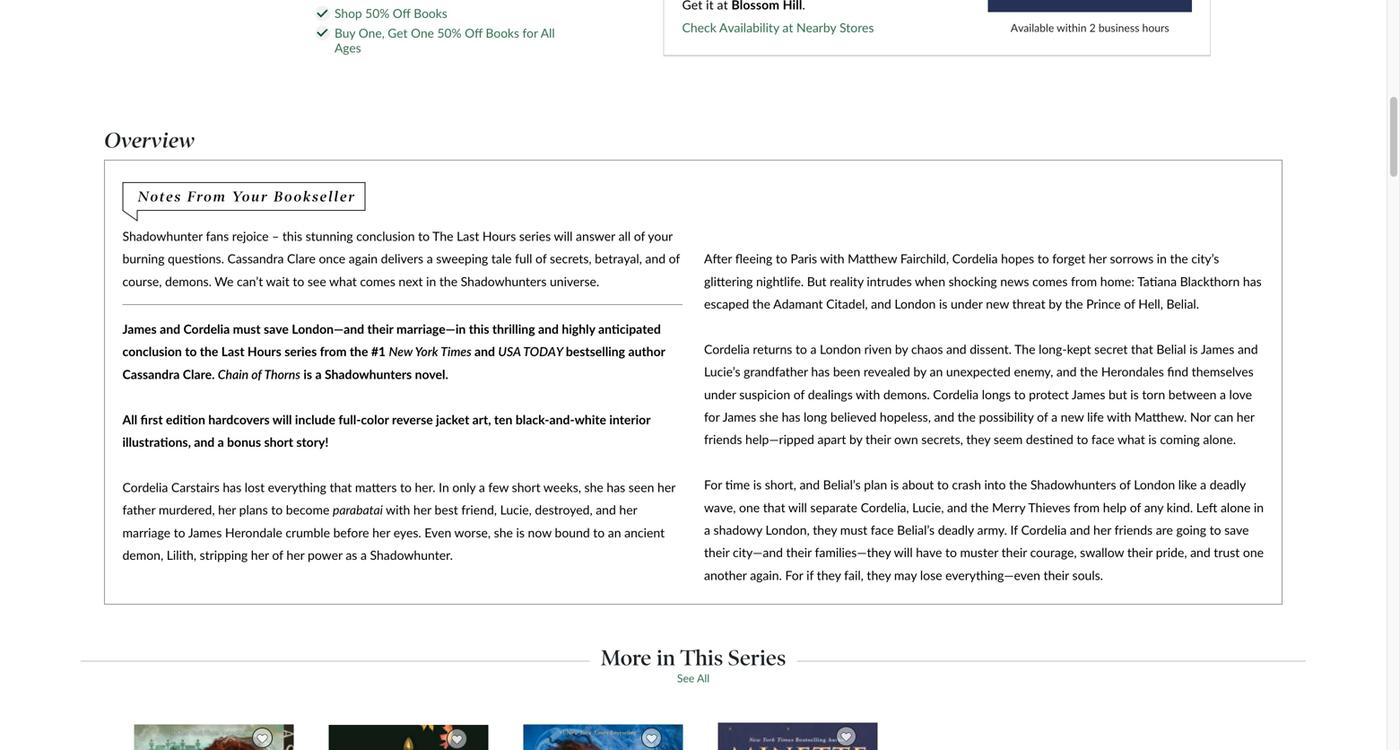 Task type: vqa. For each thing, say whether or not it's contained in the screenshot.
$29.00 SAVE 10%
no



Task type: describe. For each thing, give the bounding box(es) containing it.
her left eyes.
[[372, 525, 390, 540]]

a right returns
[[811, 341, 817, 357]]

is right but
[[1131, 387, 1139, 402]]

and down kept
[[1057, 364, 1077, 379]]

have
[[916, 545, 943, 560]]

save inside "james and cordelia must save london—and their marriage—in this thrilling and highly anticipated conclusion to the last hours series from the #1"
[[264, 321, 289, 337]]

a up destined
[[1052, 409, 1058, 424]]

a right like
[[1201, 477, 1207, 492]]

tale
[[492, 251, 512, 266]]

hours inside "james and cordelia must save london—and their marriage—in this thrilling and highly anticipated conclusion to the last hours series from the #1"
[[248, 344, 282, 359]]

new inside cordelia returns to a london riven by chaos and dissent. the long-kept secret that belial is james and lucie's grandfather has been revealed by an unexpected enemy, and the herondales find themselves under suspicion of dealings with demons. cordelia longs to protect james but is torn between a love for james she has long believed hopeless, and the possibility of a new life with matthew. nor can her friends help—ripped apart by their own secrets, they seem destined to face what is coming alone.
[[1061, 409, 1084, 424]]

with inside after fleeing to paris with matthew fairchild, cordelia hopes to forget her sorrows in the city's glittering nightlife. but reality intrudes when shocking news comes from home: tatiana blackthorn has escaped the adamant citadel, and london is under new threat by the prince of hell, belial.
[[820, 251, 845, 266]]

notes from your bookseller
[[138, 188, 356, 205]]

james up themselves
[[1201, 341, 1235, 357]]

cordelia up lucie's
[[704, 341, 750, 357]]

the down nightlife. on the top right of page
[[753, 296, 771, 311]]

secrets, inside the shadowhunter fans rejoice – this stunning conclusion to the last hours series will answer all of your burning questions. cassandra clare once again delivers a sweeping tale full of secrets, betrayal, and of course, demons. we can't wait to see what comes next in the shadowhunters universe.
[[550, 251, 592, 266]]

to up lilith,
[[174, 525, 185, 540]]

the right into
[[1009, 477, 1028, 492]]

london inside for time is short, and belial's plan is about to crash into the shadowhunters of london like a deadly wave, one that will separate cordelia, lucie, and the merry thieves from help of any kind. left alone in a shadowy london, they must face belial's deadly army. if cordelia and her friends are going to save their city—and their families—they will have to muster their courage, swallow their pride, and trust one another again. for if they fail, they may lose everything—even their souls.
[[1134, 477, 1176, 492]]

can't
[[237, 274, 263, 289]]

her right seen
[[658, 480, 676, 495]]

their left pride,
[[1128, 545, 1153, 560]]

a inside cordelia carstairs has lost everything that matters to her. in only a few short weeks, she has seen her father murdered, her plans to become
[[479, 480, 485, 495]]

series inside the shadowhunter fans rejoice – this stunning conclusion to the last hours series will answer all of your burning questions. cassandra clare once again delivers a sweeping tale full of secrets, betrayal, and of course, demons. we can't wait to see what comes next in the shadowhunters universe.
[[519, 228, 551, 244]]

but
[[807, 274, 827, 289]]

one,
[[359, 25, 385, 40]]

york
[[415, 344, 438, 359]]

shop
[[335, 6, 362, 21]]

reality
[[830, 274, 864, 289]]

adamant
[[774, 296, 823, 311]]

merry
[[992, 500, 1026, 515]]

to inside "james and cordelia must save london—and their marriage—in this thrilling and highly anticipated conclusion to the last hours series from the #1"
[[185, 344, 197, 359]]

riven
[[865, 341, 892, 357]]

help—ripped
[[746, 432, 815, 447]]

must inside "james and cordelia must save london—and their marriage—in this thrilling and highly anticipated conclusion to the last hours series from the #1"
[[233, 321, 261, 337]]

business hours
[[1099, 21, 1170, 34]]

long-
[[1039, 341, 1067, 357]]

and down crash
[[948, 500, 968, 515]]

lose
[[920, 567, 943, 583]]

0 horizontal spatial one
[[739, 500, 760, 515]]

an inside cordelia returns to a london riven by chaos and dissent. the long-kept secret that belial is james and lucie's grandfather has been revealed by an unexpected enemy, and the herondales find themselves under suspicion of dealings with demons. cordelia longs to protect james but is torn between a love for james she has long believed hopeless, and the possibility of a new life with matthew. nor can her friends help—ripped apart by their own secrets, they seem destined to face what is coming alone.
[[930, 364, 943, 379]]

another
[[704, 567, 747, 583]]

to right bound
[[593, 525, 605, 540]]

long
[[804, 409, 828, 424]]

intrudes
[[867, 274, 912, 289]]

include
[[295, 412, 336, 427]]

all inside buy one, get one 50% off books for all ages
[[541, 25, 555, 40]]

a right thorns at left
[[315, 366, 322, 382]]

with up 'believed'
[[856, 387, 880, 402]]

the left prince on the top right of the page
[[1065, 296, 1084, 311]]

is inside after fleeing to paris with matthew fairchild, cordelia hopes to forget her sorrows in the city's glittering nightlife. but reality intrudes when shocking news comes from home: tatiana blackthorn has escaped the adamant citadel, and london is under new threat by the prince of hell, belial.
[[939, 296, 948, 311]]

trust
[[1214, 545, 1240, 560]]

the left city's
[[1171, 251, 1189, 266]]

by right riven
[[895, 341, 908, 357]]

more in this series section
[[81, 640, 1306, 671]]

her down herondale
[[251, 547, 269, 563]]

to left "her."
[[400, 480, 412, 495]]

is right belial
[[1190, 341, 1198, 357]]

is down "matthew."
[[1149, 432, 1157, 447]]

is right thorns at left
[[304, 366, 312, 382]]

they right fail,
[[867, 567, 891, 583]]

cordelia down unexpected
[[933, 387, 979, 402]]

the up the clare.
[[200, 344, 218, 359]]

london inside after fleeing to paris with matthew fairchild, cordelia hopes to forget her sorrows in the city's glittering nightlife. but reality intrudes when shocking news comes from home: tatiana blackthorn has escaped the adamant citadel, and london is under new threat by the prince of hell, belial.
[[895, 296, 936, 311]]

shadowhunter.
[[370, 547, 453, 563]]

get
[[388, 25, 408, 40]]

by down 'believed'
[[850, 432, 863, 447]]

james down suspicion
[[723, 409, 757, 424]]

the up army.
[[971, 500, 989, 515]]

her down seen
[[620, 502, 637, 517]]

shadowy
[[714, 522, 763, 537]]

any
[[1145, 500, 1164, 515]]

destroyed,
[[535, 502, 593, 517]]

under inside cordelia returns to a london riven by chaos and dissent. the long-kept secret that belial is james and lucie's grandfather has been revealed by an unexpected enemy, and the herondales find themselves under suspicion of dealings with demons. cordelia longs to protect james but is torn between a love for james she has long believed hopeless, and the possibility of a new life with matthew. nor can her friends help—ripped apart by their own secrets, they seem destined to face what is coming alone.
[[704, 387, 736, 402]]

within
[[1057, 21, 1087, 34]]

city's
[[1192, 251, 1220, 266]]

will inside all first edition hardcovers will include full-color reverse jacket art, ten black-and-white interior illustrations, and a bonus short story!
[[273, 412, 292, 427]]

0 horizontal spatial off
[[393, 6, 411, 21]]

that inside cordelia carstairs has lost everything that matters to her. in only a few short weeks, she has seen her father murdered, her plans to become
[[330, 480, 352, 495]]

about
[[902, 477, 934, 492]]

all inside the more in this series see all
[[697, 672, 710, 685]]

few
[[488, 480, 509, 495]]

all
[[619, 228, 631, 244]]

her down "her."
[[414, 502, 432, 517]]

this inside "james and cordelia must save london—and their marriage—in this thrilling and highly anticipated conclusion to the last hours series from the #1"
[[469, 321, 489, 337]]

to down life
[[1077, 432, 1089, 447]]

their down courage,
[[1044, 567, 1070, 583]]

a left love
[[1220, 387, 1227, 402]]

prince
[[1087, 296, 1121, 311]]

is right plan
[[891, 477, 899, 492]]

comes inside after fleeing to paris with matthew fairchild, cordelia hopes to forget her sorrows in the city's glittering nightlife. but reality intrudes when shocking news comes from home: tatiana blackthorn has escaped the adamant citadel, and london is under new threat by the prince of hell, belial.
[[1033, 274, 1068, 289]]

of left the any
[[1130, 500, 1141, 515]]

check image for buy
[[317, 29, 328, 37]]

and down going
[[1191, 545, 1211, 560]]

ten
[[494, 412, 513, 427]]

when
[[915, 274, 946, 289]]

by inside after fleeing to paris with matthew fairchild, cordelia hopes to forget her sorrows in the city's glittering nightlife. but reality intrudes when shocking news comes from home: tatiana blackthorn has escaped the adamant citadel, and london is under new threat by the prince of hell, belial.
[[1049, 296, 1062, 311]]

off inside buy one, get one 50% off books for all ages
[[465, 25, 483, 40]]

and down course,
[[160, 321, 180, 337]]

a down wave,
[[704, 522, 711, 537]]

james inside "james and cordelia must save london—and their marriage—in this thrilling and highly anticipated conclusion to the last hours series from the #1"
[[122, 321, 157, 337]]

belial
[[1157, 341, 1187, 357]]

to right plans
[[271, 502, 283, 517]]

the inside the shadowhunter fans rejoice – this stunning conclusion to the last hours series will answer all of your burning questions. cassandra clare once again delivers a sweeping tale full of secrets, betrayal, and of course, demons. we can't wait to see what comes next in the shadowhunters universe.
[[440, 274, 458, 289]]

check availability at nearby stores link
[[682, 20, 874, 35]]

for inside buy one, get one 50% off books for all ages
[[523, 25, 538, 40]]

to left see
[[293, 274, 304, 289]]

and up themselves
[[1238, 341, 1259, 357]]

course,
[[122, 274, 162, 289]]

by down chaos on the top right
[[914, 364, 927, 379]]

again.
[[750, 567, 782, 583]]

1 horizontal spatial belial's
[[897, 522, 935, 537]]

and inside after fleeing to paris with matthew fairchild, cordelia hopes to forget her sorrows in the city's glittering nightlife. but reality intrudes when shocking news comes from home: tatiana blackthorn has escaped the adamant citadel, and london is under new threat by the prince of hell, belial.
[[871, 296, 892, 311]]

white
[[575, 412, 607, 427]]

london,
[[766, 522, 810, 537]]

sweeping
[[436, 251, 488, 266]]

1 vertical spatial shadowhunters
[[325, 366, 412, 382]]

hopeless,
[[880, 409, 931, 424]]

families—they
[[815, 545, 891, 560]]

fleeing
[[736, 251, 773, 266]]

courage,
[[1031, 545, 1077, 560]]

available
[[1011, 21, 1055, 34]]

full-
[[339, 412, 361, 427]]

news
[[1001, 274, 1030, 289]]

stunning
[[306, 228, 353, 244]]

1 vertical spatial for
[[786, 567, 804, 583]]

will up may
[[894, 545, 913, 560]]

the inside cordelia returns to a london riven by chaos and dissent. the long-kept secret that belial is james and lucie's grandfather has been revealed by an unexpected enemy, and the herondales find themselves under suspicion of dealings with demons. cordelia longs to protect james but is torn between a love for james she has long believed hopeless, and the possibility of a new life with matthew. nor can her friends help—ripped apart by their own secrets, they seem destined to face what is coming alone.
[[1015, 341, 1036, 357]]

with down but
[[1107, 409, 1132, 424]]

of right all at left
[[634, 228, 645, 244]]

in inside the more in this series see all
[[657, 645, 675, 671]]

matthew
[[848, 251, 898, 266]]

her down crumble
[[287, 547, 305, 563]]

matthew.
[[1135, 409, 1187, 424]]

weeks,
[[544, 480, 581, 495]]

with inside with her best friend, lucie, destroyed, and her marriage to james herondale crumble before her eyes. even worse, she is now bound to an ancient demon, lilith, stripping her of her power as a shadowhunter.
[[386, 502, 410, 517]]

her inside cordelia returns to a london riven by chaos and dissent. the long-kept secret that belial is james and lucie's grandfather has been revealed by an unexpected enemy, and the herondales find themselves under suspicion of dealings with demons. cordelia longs to protect james but is torn between a love for james she has long believed hopeless, and the possibility of a new life with matthew. nor can her friends help—ripped apart by their own secrets, they seem destined to face what is coming alone.
[[1237, 409, 1255, 424]]

alone.
[[1204, 432, 1237, 447]]

london—and
[[292, 321, 364, 337]]

of right 'chain'
[[251, 366, 262, 382]]

0 vertical spatial belial's
[[823, 477, 861, 492]]

they right if at the right bottom of page
[[817, 567, 841, 583]]

this inside the shadowhunter fans rejoice – this stunning conclusion to the last hours series will answer all of your burning questions. cassandra clare once again delivers a sweeping tale full of secrets, betrayal, and of course, demons. we can't wait to see what comes next in the shadowhunters universe.
[[283, 228, 302, 244]]

is right time
[[753, 477, 762, 492]]

nightlife.
[[756, 274, 804, 289]]

chain of iron (last hours series #2) image
[[523, 723, 684, 750]]

lucie, inside with her best friend, lucie, destroyed, and her marriage to james herondale crumble before her eyes. even worse, she is now bound to an ancient demon, lilith, stripping her of her power as a shadowhunter.
[[500, 502, 532, 517]]

a inside all first edition hardcovers will include full-color reverse jacket art, ten black-and-white interior illustrations, and a bonus short story!
[[218, 434, 224, 450]]

between
[[1169, 387, 1217, 402]]

to right hopes
[[1038, 251, 1050, 266]]

see
[[677, 672, 695, 685]]

that inside for time is short, and belial's plan is about to crash into the shadowhunters of london like a deadly wave, one that will separate cordelia, lucie, and the merry thieves from help of any kind. left alone in a shadowy london, they must face belial's deadly army. if cordelia and her friends are going to save their city—and their families—they will have to muster their courage, swallow their pride, and trust one another again. for if they fail, they may lose everything—even their souls.
[[763, 500, 786, 515]]

to up the delivers
[[418, 228, 430, 244]]

secret
[[1095, 341, 1128, 357]]

your
[[648, 228, 673, 244]]

new
[[389, 344, 413, 359]]

to left 'paris' at the right of page
[[776, 251, 788, 266]]

under inside after fleeing to paris with matthew fairchild, cordelia hopes to forget her sorrows in the city's glittering nightlife. but reality intrudes when shocking news comes from home: tatiana blackthorn has escaped the adamant citadel, and london is under new threat by the prince of hell, belial.
[[951, 296, 983, 311]]

reverse
[[392, 412, 433, 427]]

of inside with her best friend, lucie, destroyed, and her marriage to james herondale crumble before her eyes. even worse, she is now bound to an ancient demon, lilith, stripping her of her power as a shadowhunter.
[[272, 547, 283, 563]]

jacket
[[436, 412, 470, 427]]

chain of gold (last hours series #1) image
[[133, 723, 295, 750]]

the left possibility
[[958, 409, 976, 424]]

they down "separate"
[[813, 522, 837, 537]]

pride,
[[1156, 545, 1188, 560]]

to right going
[[1210, 522, 1222, 537]]

from inside for time is short, and belial's plan is about to crash into the shadowhunters of london like a deadly wave, one that will separate cordelia, lucie, and the merry thieves from help of any kind. left alone in a shadowy london, they must face belial's deadly army. if cordelia and her friends are going to save their city—and their families—they will have to muster their courage, swallow their pride, and trust one another again. for if they fail, they may lose everything—even their souls.
[[1074, 500, 1100, 515]]

to right have
[[946, 545, 957, 560]]

james up life
[[1072, 387, 1106, 402]]

demons. inside the shadowhunter fans rejoice – this stunning conclusion to the last hours series will answer all of your burning questions. cassandra clare once again delivers a sweeping tale full of secrets, betrayal, and of course, demons. we can't wait to see what comes next in the shadowhunters universe.
[[165, 274, 212, 289]]

their inside cordelia returns to a london riven by chaos and dissent. the long-kept secret that belial is james and lucie's grandfather has been revealed by an unexpected enemy, and the herondales find themselves under suspicion of dealings with demons. cordelia longs to protect james but is torn between a love for james she has long believed hopeless, and the possibility of a new life with matthew. nor can her friends help—ripped apart by their own secrets, they seem destined to face what is coming alone.
[[866, 432, 891, 447]]

will up the london,
[[789, 500, 807, 515]]

secrets, inside cordelia returns to a london riven by chaos and dissent. the long-kept secret that belial is james and lucie's grandfather has been revealed by an unexpected enemy, and the herondales find themselves under suspicion of dealings with demons. cordelia longs to protect james but is torn between a love for james she has long believed hopeless, and the possibility of a new life with matthew. nor can her friends help—ripped apart by their own secrets, they seem destined to face what is coming alone.
[[922, 432, 964, 447]]

must inside for time is short, and belial's plan is about to crash into the shadowhunters of london like a deadly wave, one that will separate cordelia, lucie, and the merry thieves from help of any kind. left alone in a shadowy london, they must face belial's deadly army. if cordelia and her friends are going to save their city—and their families—they will have to muster their courage, swallow their pride, and trust one another again. for if they fail, they may lose everything—even their souls.
[[841, 522, 868, 537]]

seem
[[994, 432, 1023, 447]]

but
[[1109, 387, 1128, 402]]

illustrations,
[[122, 434, 191, 450]]

become
[[286, 502, 330, 517]]

they inside cordelia returns to a london riven by chaos and dissent. the long-kept secret that belial is james and lucie's grandfather has been revealed by an unexpected enemy, and the herondales find themselves under suspicion of dealings with demons. cordelia longs to protect james but is torn between a love for james she has long believed hopeless, and the possibility of a new life with matthew. nor can her friends help—ripped apart by their own secrets, they seem destined to face what is coming alone.
[[967, 432, 991, 447]]

help
[[1103, 500, 1127, 515]]

conclusion inside "james and cordelia must save london—and their marriage—in this thrilling and highly anticipated conclusion to the last hours series from the #1"
[[122, 344, 182, 359]]

to left crash
[[938, 477, 949, 492]]

first
[[140, 412, 163, 427]]

save inside for time is short, and belial's plan is about to crash into the shadowhunters of london like a deadly wave, one that will separate cordelia, lucie, and the merry thieves from help of any kind. left alone in a shadowy london, they must face belial's deadly army. if cordelia and her friends are going to save their city—and their families—they will have to muster their courage, swallow their pride, and trust one another again. for if they fail, they may lose everything—even their souls.
[[1225, 522, 1250, 537]]

the left #1
[[350, 344, 368, 359]]

has left seen
[[607, 480, 626, 495]]

has inside after fleeing to paris with matthew fairchild, cordelia hopes to forget her sorrows in the city's glittering nightlife. but reality intrudes when shocking news comes from home: tatiana blackthorn has escaped the adamant citadel, and london is under new threat by the prince of hell, belial.
[[1244, 274, 1262, 289]]

cordelia inside cordelia carstairs has lost everything that matters to her. in only a few short weeks, she has seen her father murdered, her plans to become
[[122, 480, 168, 495]]

from inside "james and cordelia must save london—and their marriage—in this thrilling and highly anticipated conclusion to the last hours series from the #1"
[[320, 344, 347, 359]]

her inside for time is short, and belial's plan is about to crash into the shadowhunters of london like a deadly wave, one that will separate cordelia, lucie, and the merry thieves from help of any kind. left alone in a shadowy london, they must face belial's deadly army. if cordelia and her friends are going to save their city—and their families—they will have to muster their courage, swallow their pride, and trust one another again. for if they fail, they may lose everything—even their souls.
[[1094, 522, 1112, 537]]

and up swallow
[[1070, 522, 1091, 537]]

plan
[[864, 477, 888, 492]]

has left long
[[782, 409, 801, 424]]

times
[[441, 344, 472, 359]]

to right returns
[[796, 341, 807, 357]]

in inside after fleeing to paris with matthew fairchild, cordelia hopes to forget her sorrows in the city's glittering nightlife. but reality intrudes when shocking news comes from home: tatiana blackthorn has escaped the adamant citadel, and london is under new threat by the prince of hell, belial.
[[1157, 251, 1167, 266]]

enemy,
[[1014, 364, 1054, 379]]

for inside cordelia returns to a london riven by chaos and dissent. the long-kept secret that belial is james and lucie's grandfather has been revealed by an unexpected enemy, and the herondales find themselves under suspicion of dealings with demons. cordelia longs to protect james but is torn between a love for james she has long believed hopeless, and the possibility of a new life with matthew. nor can her friends help—ripped apart by their own secrets, they seem destined to face what is coming alone.
[[704, 409, 720, 424]]

their up if at the right bottom of page
[[787, 545, 812, 560]]

now
[[528, 525, 552, 540]]

eyes.
[[394, 525, 421, 540]]

if
[[1011, 522, 1018, 537]]



Task type: locate. For each thing, give the bounding box(es) containing it.
1 vertical spatial conclusion
[[122, 344, 182, 359]]

1 vertical spatial friends
[[1115, 522, 1153, 537]]

last inside the shadowhunter fans rejoice – this stunning conclusion to the last hours series will answer all of your burning questions. cassandra clare once again delivers a sweeping tale full of secrets, betrayal, and of course, demons. we can't wait to see what comes next in the shadowhunters universe.
[[457, 228, 479, 244]]

conclusion up the delivers
[[356, 228, 415, 244]]

0 vertical spatial hours
[[483, 228, 516, 244]]

0 vertical spatial series
[[519, 228, 551, 244]]

the
[[1171, 251, 1189, 266], [440, 274, 458, 289], [753, 296, 771, 311], [1065, 296, 1084, 311], [200, 344, 218, 359], [350, 344, 368, 359], [1080, 364, 1099, 379], [958, 409, 976, 424], [1009, 477, 1028, 492], [971, 500, 989, 515]]

2
[[1090, 21, 1096, 34]]

series inside "james and cordelia must save london—and their marriage—in this thrilling and highly anticipated conclusion to the last hours series from the #1"
[[285, 344, 317, 359]]

1 vertical spatial this
[[469, 321, 489, 337]]

deadly up muster
[[938, 522, 974, 537]]

1 vertical spatial face
[[871, 522, 894, 537]]

at
[[783, 20, 794, 35]]

0 vertical spatial 50%
[[365, 6, 390, 21]]

chaos
[[912, 341, 943, 357]]

can
[[1215, 409, 1234, 424]]

cordelia up father
[[122, 480, 168, 495]]

of up long
[[794, 387, 805, 402]]

2 check image from the top
[[317, 29, 328, 37]]

in inside for time is short, and belial's plan is about to crash into the shadowhunters of london like a deadly wave, one that will separate cordelia, lucie, and the merry thieves from help of any kind. left alone in a shadowy london, they must face belial's deadly army. if cordelia and her friends are going to save their city—and their families—they will have to muster their courage, swallow their pride, and trust one another again. for if they fail, they may lose everything—even their souls.
[[1254, 500, 1264, 515]]

1 vertical spatial she
[[585, 480, 604, 495]]

must
[[233, 321, 261, 337], [841, 522, 868, 537]]

0 horizontal spatial the
[[433, 228, 454, 244]]

for up wave,
[[704, 477, 722, 492]]

0 horizontal spatial short
[[264, 434, 293, 450]]

is inside with her best friend, lucie, destroyed, and her marriage to james herondale crumble before her eyes. even worse, she is now bound to an ancient demon, lilith, stripping her of her power as a shadowhunter.
[[516, 525, 525, 540]]

1 comes from the left
[[360, 274, 396, 289]]

that up parabatai
[[330, 480, 352, 495]]

off right one
[[465, 25, 483, 40]]

1 vertical spatial save
[[1225, 522, 1250, 537]]

last
[[457, 228, 479, 244], [221, 344, 245, 359]]

conclusion inside the shadowhunter fans rejoice – this stunning conclusion to the last hours series will answer all of your burning questions. cassandra clare once again delivers a sweeping tale full of secrets, betrayal, and of course, demons. we can't wait to see what comes next in the shadowhunters universe.
[[356, 228, 415, 244]]

friends inside cordelia returns to a london riven by chaos and dissent. the long-kept secret that belial is james and lucie's grandfather has been revealed by an unexpected enemy, and the herondales find themselves under suspicion of dealings with demons. cordelia longs to protect james but is torn between a love for james she has long believed hopeless, and the possibility of a new life with matthew. nor can her friends help—ripped apart by their own secrets, they seem destined to face what is coming alone.
[[704, 432, 742, 447]]

new left life
[[1061, 409, 1084, 424]]

shadowhunters down #1
[[325, 366, 412, 382]]

0 horizontal spatial an
[[608, 525, 621, 540]]

been
[[833, 364, 861, 379]]

and right chaos on the top right
[[947, 341, 967, 357]]

demons. inside cordelia returns to a london riven by chaos and dissent. the long-kept secret that belial is james and lucie's grandfather has been revealed by an unexpected enemy, and the herondales find themselves under suspicion of dealings with demons. cordelia longs to protect james but is torn between a love for james she has long believed hopeless, and the possibility of a new life with matthew. nor can her friends help—ripped apart by their own secrets, they seem destined to face what is coming alone.
[[884, 387, 930, 402]]

and right the hopeless,
[[935, 409, 955, 424]]

notes
[[138, 188, 182, 205]]

must up "families—they"
[[841, 522, 868, 537]]

that inside cordelia returns to a london riven by chaos and dissent. the long-kept secret that belial is james and lucie's grandfather has been revealed by an unexpected enemy, and the herondales find themselves under suspicion of dealings with demons. cordelia longs to protect james but is torn between a love for james she has long believed hopeless, and the possibility of a new life with matthew. nor can her friends help—ripped apart by their own secrets, they seem destined to face what is coming alone.
[[1131, 341, 1154, 357]]

and down 'intrudes'
[[871, 296, 892, 311]]

seen
[[629, 480, 655, 495]]

0 horizontal spatial series
[[285, 344, 317, 359]]

from left help on the bottom of the page
[[1074, 500, 1100, 515]]

shadowhunter fans rejoice – this stunning conclusion to the last hours series will answer all of your burning questions. cassandra clare once again delivers a sweeping tale full of secrets, betrayal, and of course, demons. we can't wait to see what comes next in the shadowhunters universe.
[[122, 228, 680, 289]]

0 vertical spatial cassandra
[[227, 251, 284, 266]]

fail,
[[845, 567, 864, 583]]

comes down forget
[[1033, 274, 1068, 289]]

1 horizontal spatial must
[[841, 522, 868, 537]]

novel.
[[415, 366, 448, 382]]

cordelia inside "james and cordelia must save london—and their marriage—in this thrilling and highly anticipated conclusion to the last hours series from the #1"
[[183, 321, 230, 337]]

stripping
[[200, 547, 248, 563]]

friends inside for time is short, and belial's plan is about to crash into the shadowhunters of london like a deadly wave, one that will separate cordelia, lucie, and the merry thieves from help of any kind. left alone in a shadowy london, they must face belial's deadly army. if cordelia and her friends are going to save their city—and their families—they will have to muster their courage, swallow their pride, and trust one another again. for if they fail, they may lose everything—even their souls.
[[1115, 522, 1153, 537]]

the turn of midnight image
[[718, 722, 879, 750]]

london down when
[[895, 296, 936, 311]]

1 vertical spatial books
[[486, 25, 520, 40]]

0 vertical spatial friends
[[704, 432, 742, 447]]

going
[[1177, 522, 1207, 537]]

suspicion
[[740, 387, 791, 402]]

has left lost
[[223, 480, 242, 495]]

1 vertical spatial series
[[285, 344, 317, 359]]

0 vertical spatial last
[[457, 228, 479, 244]]

under down shocking
[[951, 296, 983, 311]]

grandfather
[[744, 364, 808, 379]]

0 vertical spatial shadowhunters
[[461, 274, 547, 289]]

0 vertical spatial must
[[233, 321, 261, 337]]

books inside buy one, get one 50% off books for all ages
[[486, 25, 520, 40]]

1 horizontal spatial that
[[763, 500, 786, 515]]

comes
[[360, 274, 396, 289], [1033, 274, 1068, 289]]

more in this series see all
[[601, 645, 786, 685]]

an left the ancient
[[608, 525, 621, 540]]

comes inside the shadowhunter fans rejoice – this stunning conclusion to the last hours series will answer all of your burning questions. cassandra clare once again delivers a sweeping tale full of secrets, betrayal, and of course, demons. we can't wait to see what comes next in the shadowhunters universe.
[[360, 274, 396, 289]]

from
[[187, 188, 227, 205]]

0 vertical spatial conclusion
[[356, 228, 415, 244]]

50% up one,
[[365, 6, 390, 21]]

short,
[[765, 477, 797, 492]]

cassandra inside 'bestselling author cassandra clare.'
[[122, 366, 180, 382]]

conclusion up first
[[122, 344, 182, 359]]

with up reality
[[820, 251, 845, 266]]

0 horizontal spatial for
[[704, 477, 722, 492]]

her right forget
[[1089, 251, 1107, 266]]

0 horizontal spatial deadly
[[938, 522, 974, 537]]

is down when
[[939, 296, 948, 311]]

wait
[[266, 274, 290, 289]]

nor
[[1191, 409, 1211, 424]]

their inside "james and cordelia must save london—and their marriage—in this thrilling and highly anticipated conclusion to the last hours series from the #1"
[[367, 321, 394, 337]]

in inside the shadowhunter fans rejoice – this stunning conclusion to the last hours series will answer all of your burning questions. cassandra clare once again delivers a sweeping tale full of secrets, betrayal, and of course, demons. we can't wait to see what comes next in the shadowhunters universe.
[[426, 274, 436, 289]]

cassandra down rejoice
[[227, 251, 284, 266]]

again
[[349, 251, 378, 266]]

friends up time
[[704, 432, 742, 447]]

0 vertical spatial demons.
[[165, 274, 212, 289]]

0 horizontal spatial secrets,
[[550, 251, 592, 266]]

she
[[760, 409, 779, 424], [585, 480, 604, 495], [494, 525, 513, 540]]

bestselling
[[566, 344, 625, 359]]

save down alone
[[1225, 522, 1250, 537]]

0 vertical spatial for
[[704, 477, 722, 492]]

unexpected
[[947, 364, 1011, 379]]

by
[[1049, 296, 1062, 311], [895, 341, 908, 357], [914, 364, 927, 379], [850, 432, 863, 447]]

deadly
[[1210, 477, 1246, 492], [938, 522, 974, 537]]

1 vertical spatial secrets,
[[922, 432, 964, 447]]

1 horizontal spatial books
[[486, 25, 520, 40]]

and up today at the left
[[538, 321, 559, 337]]

hours inside the shadowhunter fans rejoice – this stunning conclusion to the last hours series will answer all of your burning questions. cassandra clare once again delivers a sweeping tale full of secrets, betrayal, and of course, demons. we can't wait to see what comes next in the shadowhunters universe.
[[483, 228, 516, 244]]

0 vertical spatial face
[[1092, 432, 1115, 447]]

interior
[[610, 412, 651, 427]]

lucie,
[[913, 500, 944, 515], [500, 502, 532, 517]]

and inside all first edition hardcovers will include full-color reverse jacket art, ten black-and-white interior illustrations, and a bonus short story!
[[194, 434, 215, 450]]

1 vertical spatial 50%
[[437, 25, 462, 40]]

like
[[1179, 477, 1198, 492]]

an
[[930, 364, 943, 379], [608, 525, 621, 540]]

swallow
[[1080, 545, 1125, 560]]

1 horizontal spatial an
[[930, 364, 943, 379]]

1 horizontal spatial the
[[1015, 341, 1036, 357]]

citadel,
[[827, 296, 868, 311]]

0 vertical spatial she
[[760, 409, 779, 424]]

–
[[272, 228, 279, 244]]

with
[[820, 251, 845, 266], [856, 387, 880, 402], [1107, 409, 1132, 424], [386, 502, 410, 517]]

0 vertical spatial the
[[433, 228, 454, 244]]

1 vertical spatial hours
[[248, 344, 282, 359]]

and inside with her best friend, lucie, destroyed, and her marriage to james herondale crumble before her eyes. even worse, she is now bound to an ancient demon, lilith, stripping her of her power as a shadowhunter.
[[596, 502, 616, 517]]

cordelia inside for time is short, and belial's plan is about to crash into the shadowhunters of london like a deadly wave, one that will separate cordelia, lucie, and the merry thieves from help of any kind. left alone in a shadowy london, they must face belial's deadly army. if cordelia and her friends are going to save their city—and their families—they will have to muster their courage, swallow their pride, and trust one another again. for if they fail, they may lose everything—even their souls.
[[1022, 522, 1067, 537]]

her left plans
[[218, 502, 236, 517]]

before
[[333, 525, 369, 540]]

None submit
[[988, 0, 1192, 12]]

1 horizontal spatial all
[[541, 25, 555, 40]]

1 horizontal spatial under
[[951, 296, 983, 311]]

1 vertical spatial demons.
[[884, 387, 930, 402]]

after fleeing to paris with matthew fairchild, cordelia hopes to forget her sorrows in the city's glittering nightlife. but reality intrudes when shocking news comes from home: tatiana blackthorn has escaped the adamant citadel, and london is under new threat by the prince of hell, belial.
[[704, 251, 1262, 311]]

and right short,
[[800, 477, 820, 492]]

1 vertical spatial the
[[1015, 341, 1036, 357]]

last inside "james and cordelia must save london—and their marriage—in this thrilling and highly anticipated conclusion to the last hours series from the #1"
[[221, 344, 245, 359]]

returns
[[753, 341, 793, 357]]

1 vertical spatial an
[[608, 525, 621, 540]]

hardcovers
[[208, 412, 270, 427]]

a inside with her best friend, lucie, destroyed, and her marriage to james herondale crumble before her eyes. even worse, she is now bound to an ancient demon, lilith, stripping her of her power as a shadowhunter.
[[361, 547, 367, 563]]

kind.
[[1167, 500, 1194, 515]]

find
[[1168, 364, 1189, 379]]

1 vertical spatial deadly
[[938, 522, 974, 537]]

0 vertical spatial deadly
[[1210, 477, 1246, 492]]

chain of thorns is a shadowhunters novel.
[[218, 366, 448, 382]]

1 horizontal spatial face
[[1092, 432, 1115, 447]]

in up the tatiana
[[1157, 251, 1167, 266]]

0 vertical spatial for
[[523, 25, 538, 40]]

are
[[1156, 522, 1174, 537]]

and left usa at the top left of the page
[[475, 344, 495, 359]]

shadowhunters inside the shadowhunter fans rejoice – this stunning conclusion to the last hours series will answer all of your burning questions. cassandra clare once again delivers a sweeping tale full of secrets, betrayal, and of course, demons. we can't wait to see what comes next in the shadowhunters universe.
[[461, 274, 547, 289]]

last up sweeping
[[457, 228, 479, 244]]

1 horizontal spatial for
[[704, 409, 720, 424]]

crumble
[[286, 525, 330, 540]]

1 vertical spatial must
[[841, 522, 868, 537]]

paris
[[791, 251, 817, 266]]

buy one, get one 50% off books for all ages link
[[335, 25, 572, 55]]

james inside with her best friend, lucie, destroyed, and her marriage to james herondale crumble before her eyes. even worse, she is now bound to an ancient demon, lilith, stripping her of her power as a shadowhunter.
[[188, 525, 222, 540]]

check image
[[317, 9, 328, 18], [317, 29, 328, 37]]

short inside cordelia carstairs has lost everything that matters to her. in only a few short weeks, she has seen her father murdered, her plans to become
[[512, 480, 541, 495]]

0 horizontal spatial she
[[494, 525, 513, 540]]

short left story!
[[264, 434, 293, 450]]

that down short,
[[763, 500, 786, 515]]

that up herondales at right
[[1131, 341, 1154, 357]]

0 horizontal spatial books
[[414, 6, 448, 21]]

series
[[519, 228, 551, 244], [285, 344, 317, 359]]

a
[[427, 251, 433, 266], [811, 341, 817, 357], [315, 366, 322, 382], [1220, 387, 1227, 402], [1052, 409, 1058, 424], [218, 434, 224, 450], [1201, 477, 1207, 492], [479, 480, 485, 495], [704, 522, 711, 537], [361, 547, 367, 563]]

1 horizontal spatial last
[[457, 228, 479, 244]]

of down protect
[[1037, 409, 1049, 424]]

in right the next
[[426, 274, 436, 289]]

their left own
[[866, 432, 891, 447]]

hell,
[[1139, 296, 1164, 311]]

lilith,
[[167, 547, 196, 563]]

we
[[215, 274, 234, 289]]

1 horizontal spatial demons.
[[884, 387, 930, 402]]

hours up tale
[[483, 228, 516, 244]]

2 vertical spatial she
[[494, 525, 513, 540]]

0 horizontal spatial london
[[820, 341, 861, 357]]

1 vertical spatial off
[[465, 25, 483, 40]]

what inside the shadowhunter fans rejoice – this stunning conclusion to the last hours series will answer all of your burning questions. cassandra clare once again delivers a sweeping tale full of secrets, betrayal, and of course, demons. we can't wait to see what comes next in the shadowhunters universe.
[[329, 274, 357, 289]]

her up swallow
[[1094, 522, 1112, 537]]

0 horizontal spatial save
[[264, 321, 289, 337]]

0 horizontal spatial what
[[329, 274, 357, 289]]

more
[[601, 645, 652, 671]]

everything—even
[[946, 567, 1041, 583]]

0 vertical spatial one
[[739, 500, 760, 515]]

of left hell,
[[1124, 296, 1136, 311]]

1 horizontal spatial shadowhunters
[[461, 274, 547, 289]]

longs
[[982, 387, 1011, 402]]

0 vertical spatial london
[[895, 296, 936, 311]]

once
[[319, 251, 346, 266]]

shadowhunters inside for time is short, and belial's plan is about to crash into the shadowhunters of london like a deadly wave, one that will separate cordelia, lucie, and the merry thieves from help of any kind. left alone in a shadowy london, they must face belial's deadly army. if cordelia and her friends are going to save their city—and their families—they will have to muster their courage, swallow their pride, and trust one another again. for if they fail, they may lose everything—even their souls.
[[1031, 477, 1117, 492]]

left
[[1197, 500, 1218, 515]]

an inside with her best friend, lucie, destroyed, and her marriage to james herondale crumble before her eyes. even worse, she is now bound to an ancient demon, lilith, stripping her of her power as a shadowhunter.
[[608, 525, 621, 540]]

1 vertical spatial belial's
[[897, 522, 935, 537]]

0 horizontal spatial 50%
[[365, 6, 390, 21]]

2 horizontal spatial shadowhunters
[[1031, 477, 1117, 492]]

london inside cordelia returns to a london riven by chaos and dissent. the long-kept secret that belial is james and lucie's grandfather has been revealed by an unexpected enemy, and the herondales find themselves under suspicion of dealings with demons. cordelia longs to protect james but is torn between a love for james she has long believed hopeless, and the possibility of a new life with matthew. nor can her friends help—ripped apart by their own secrets, they seem destined to face what is coming alone.
[[820, 341, 861, 357]]

cassandra inside the shadowhunter fans rejoice – this stunning conclusion to the last hours series will answer all of your burning questions. cassandra clare once again delivers a sweeping tale full of secrets, betrayal, and of course, demons. we can't wait to see what comes next in the shadowhunters universe.
[[227, 251, 284, 266]]

conclusion
[[356, 228, 415, 244], [122, 344, 182, 359]]

home:
[[1101, 274, 1135, 289]]

1 horizontal spatial series
[[519, 228, 551, 244]]

0 horizontal spatial that
[[330, 480, 352, 495]]

0 horizontal spatial lucie,
[[500, 502, 532, 517]]

marriage
[[122, 525, 171, 540]]

friends down help on the bottom of the page
[[1115, 522, 1153, 537]]

will inside the shadowhunter fans rejoice – this stunning conclusion to the last hours series will answer all of your burning questions. cassandra clare once again delivers a sweeping tale full of secrets, betrayal, and of course, demons. we can't wait to see what comes next in the shadowhunters universe.
[[554, 228, 573, 244]]

1 horizontal spatial short
[[512, 480, 541, 495]]

a inside the shadowhunter fans rejoice – this stunning conclusion to the last hours series will answer all of your burning questions. cassandra clare once again delivers a sweeping tale full of secrets, betrayal, and of course, demons. we can't wait to see what comes next in the shadowhunters universe.
[[427, 251, 433, 266]]

souls.
[[1073, 567, 1104, 583]]

1 vertical spatial london
[[820, 341, 861, 357]]

protect
[[1029, 387, 1069, 402]]

your
[[232, 188, 269, 205]]

0 horizontal spatial under
[[704, 387, 736, 402]]

she inside cordelia carstairs has lost everything that matters to her. in only a few short weeks, she has seen her father murdered, her plans to become
[[585, 480, 604, 495]]

0 horizontal spatial shadowhunters
[[325, 366, 412, 382]]

she inside cordelia returns to a london riven by chaos and dissent. the long-kept secret that belial is james and lucie's grandfather has been revealed by an unexpected enemy, and the herondales find themselves under suspicion of dealings with demons. cordelia longs to protect james but is torn between a love for james she has long believed hopeless, and the possibility of a new life with matthew. nor can her friends help—ripped apart by their own secrets, they seem destined to face what is coming alone.
[[760, 409, 779, 424]]

2 horizontal spatial all
[[697, 672, 710, 685]]

cordelia returns to a london riven by chaos and dissent. the long-kept secret that belial is james and lucie's grandfather has been revealed by an unexpected enemy, and the herondales find themselves under suspicion of dealings with demons. cordelia longs to protect james but is torn between a love for james she has long believed hopeless, and the possibility of a new life with matthew. nor can her friends help—ripped apart by their own secrets, they seem destined to face what is coming alone.
[[704, 341, 1259, 447]]

face inside cordelia returns to a london riven by chaos and dissent. the long-kept secret that belial is james and lucie's grandfather has been revealed by an unexpected enemy, and the herondales find themselves under suspicion of dealings with demons. cordelia longs to protect james but is torn between a love for james she has long believed hopeless, and the possibility of a new life with matthew. nor can her friends help—ripped apart by their own secrets, they seem destined to face what is coming alone.
[[1092, 432, 1115, 447]]

1 vertical spatial for
[[704, 409, 720, 424]]

1 horizontal spatial she
[[585, 480, 604, 495]]

she inside with her best friend, lucie, destroyed, and her marriage to james herondale crumble before her eyes. even worse, she is now bound to an ancient demon, lilith, stripping her of her power as a shadowhunter.
[[494, 525, 513, 540]]

to
[[418, 228, 430, 244], [776, 251, 788, 266], [1038, 251, 1050, 266], [293, 274, 304, 289], [796, 341, 807, 357], [185, 344, 197, 359], [1015, 387, 1026, 402], [1077, 432, 1089, 447], [938, 477, 949, 492], [400, 480, 412, 495], [271, 502, 283, 517], [1210, 522, 1222, 537], [174, 525, 185, 540], [593, 525, 605, 540], [946, 545, 957, 560]]

of down your
[[669, 251, 680, 266]]

what down "matthew."
[[1118, 432, 1146, 447]]

nearby stores
[[797, 20, 874, 35]]

50% right one
[[437, 25, 462, 40]]

of up help on the bottom of the page
[[1120, 477, 1131, 492]]

and down edition
[[194, 434, 215, 450]]

thrilling
[[493, 321, 535, 337]]

even
[[425, 525, 452, 540]]

to up the clare.
[[185, 344, 197, 359]]

2 vertical spatial that
[[763, 500, 786, 515]]

and inside the shadowhunter fans rejoice – this stunning conclusion to the last hours series will answer all of your burning questions. cassandra clare once again delivers a sweeping tale full of secrets, betrayal, and of course, demons. we can't wait to see what comes next in the shadowhunters universe.
[[646, 251, 666, 266]]

0 horizontal spatial all
[[122, 412, 137, 427]]

the down kept
[[1080, 364, 1099, 379]]

0 vertical spatial short
[[264, 434, 293, 450]]

lucie, inside for time is short, and belial's plan is about to crash into the shadowhunters of london like a deadly wave, one that will separate cordelia, lucie, and the merry thieves from help of any kind. left alone in a shadowy london, they must face belial's deadly army. if cordelia and her friends are going to save their city—and their families—they will have to muster their courage, swallow their pride, and trust one another again. for if they fail, they may lose everything—even their souls.
[[913, 500, 944, 515]]

the inside the shadowhunter fans rejoice – this stunning conclusion to the last hours series will answer all of your burning questions. cassandra clare once again delivers a sweeping tale full of secrets, betrayal, and of course, demons. we can't wait to see what comes next in the shadowhunters universe.
[[433, 228, 454, 244]]

1 horizontal spatial london
[[895, 296, 936, 311]]

has right blackthorn
[[1244, 274, 1262, 289]]

#1
[[371, 344, 386, 359]]

face down cordelia,
[[871, 522, 894, 537]]

of right full
[[536, 251, 547, 266]]

to right longs
[[1015, 387, 1026, 402]]

short right few
[[512, 480, 541, 495]]

1 horizontal spatial secrets,
[[922, 432, 964, 447]]

hours up thorns at left
[[248, 344, 282, 359]]

2 vertical spatial all
[[697, 672, 710, 685]]

0 horizontal spatial last
[[221, 344, 245, 359]]

belial's up have
[[897, 522, 935, 537]]

with up eyes.
[[386, 502, 410, 517]]

1 vertical spatial one
[[1244, 545, 1264, 560]]

has up dealings
[[812, 364, 830, 379]]

2 horizontal spatial london
[[1134, 477, 1176, 492]]

cassandra up first
[[122, 366, 180, 382]]

1 vertical spatial from
[[320, 344, 347, 359]]

of inside after fleeing to paris with matthew fairchild, cordelia hopes to forget her sorrows in the city's glittering nightlife. but reality intrudes when shocking news comes from home: tatiana blackthorn has escaped the adamant citadel, and london is under new threat by the prince of hell, belial.
[[1124, 296, 1136, 311]]

muster
[[961, 545, 999, 560]]

chain of gold (barnes & noble deluxe exclusive) (last hours series #1) image
[[328, 724, 490, 750]]

clare.
[[183, 366, 215, 382]]

face inside for time is short, and belial's plan is about to crash into the shadowhunters of london like a deadly wave, one that will separate cordelia, lucie, and the merry thieves from help of any kind. left alone in a shadowy london, they must face belial's deadly army. if cordelia and her friends are going to save their city—and their families—they will have to muster their courage, swallow their pride, and trust one another again. for if they fail, they may lose everything—even their souls.
[[871, 522, 894, 537]]

1 horizontal spatial cassandra
[[227, 251, 284, 266]]

clare
[[287, 251, 316, 266]]

she down suspicion
[[760, 409, 779, 424]]

1 horizontal spatial lucie,
[[913, 500, 944, 515]]

buy
[[335, 25, 356, 40]]

0 horizontal spatial for
[[523, 25, 538, 40]]

0 vertical spatial this
[[283, 228, 302, 244]]

from inside after fleeing to paris with matthew fairchild, cordelia hopes to forget her sorrows in the city's glittering nightlife. but reality intrudes when shocking news comes from home: tatiana blackthorn has escaped the adamant citadel, and london is under new threat by the prince of hell, belial.
[[1071, 274, 1098, 289]]

new inside after fleeing to paris with matthew fairchild, cordelia hopes to forget her sorrows in the city's glittering nightlife. but reality intrudes when shocking news comes from home: tatiana blackthorn has escaped the adamant citadel, and london is under new threat by the prince of hell, belial.
[[986, 296, 1009, 311]]

cordelia up the clare.
[[183, 321, 230, 337]]

1 horizontal spatial one
[[1244, 545, 1264, 560]]

check image for shop
[[317, 9, 328, 18]]

1 check image from the top
[[317, 9, 328, 18]]

her inside after fleeing to paris with matthew fairchild, cordelia hopes to forget her sorrows in the city's glittering nightlife. but reality intrudes when shocking news comes from home: tatiana blackthorn has escaped the adamant citadel, and london is under new threat by the prince of hell, belial.
[[1089, 251, 1107, 266]]

deadly up alone
[[1210, 477, 1246, 492]]

her.
[[415, 480, 436, 495]]

london up been
[[820, 341, 861, 357]]

0 horizontal spatial comes
[[360, 274, 396, 289]]

0 horizontal spatial hours
[[248, 344, 282, 359]]

0 vertical spatial new
[[986, 296, 1009, 311]]

face down life
[[1092, 432, 1115, 447]]

torn
[[1143, 387, 1166, 402]]

by right threat
[[1049, 296, 1062, 311]]

story!
[[296, 434, 329, 450]]

1 vertical spatial that
[[330, 480, 352, 495]]

series up full
[[519, 228, 551, 244]]

0 horizontal spatial demons.
[[165, 274, 212, 289]]

shadowhunters up thieves
[[1031, 477, 1117, 492]]

betrayal,
[[595, 251, 642, 266]]

their up another
[[704, 545, 730, 560]]

cordelia carstairs has lost everything that matters to her. in only a few short weeks, she has seen her father murdered, her plans to become
[[122, 480, 676, 517]]

this
[[681, 645, 723, 671]]

all inside all first edition hardcovers will include full-color reverse jacket art, ten black-and-white interior illustrations, and a bonus short story!
[[122, 412, 137, 427]]

questions.
[[168, 251, 224, 266]]

1 horizontal spatial hours
[[483, 228, 516, 244]]

what inside cordelia returns to a london riven by chaos and dissent. the long-kept secret that belial is james and lucie's grandfather has been revealed by an unexpected enemy, and the herondales find themselves under suspicion of dealings with demons. cordelia longs to protect james but is torn between a love for james she has long believed hopeless, and the possibility of a new life with matthew. nor can her friends help—ripped apart by their own secrets, they seem destined to face what is coming alone.
[[1118, 432, 1146, 447]]

50% inside buy one, get one 50% off books for all ages
[[437, 25, 462, 40]]

0 vertical spatial all
[[541, 25, 555, 40]]

0 vertical spatial secrets,
[[550, 251, 592, 266]]

cordelia inside after fleeing to paris with matthew fairchild, cordelia hopes to forget her sorrows in the city's glittering nightlife. but reality intrudes when shocking news comes from home: tatiana blackthorn has escaped the adamant citadel, and london is under new threat by the prince of hell, belial.
[[953, 251, 998, 266]]

new down news
[[986, 296, 1009, 311]]

own
[[895, 432, 919, 447]]

herondales
[[1102, 364, 1165, 379]]

possibility
[[979, 409, 1034, 424]]

0 vertical spatial what
[[329, 274, 357, 289]]

2 comes from the left
[[1033, 274, 1068, 289]]

last up 'chain'
[[221, 344, 245, 359]]

short inside all first edition hardcovers will include full-color reverse jacket art, ten black-and-white interior illustrations, and a bonus short story!
[[264, 434, 293, 450]]

their down if
[[1002, 545, 1027, 560]]



